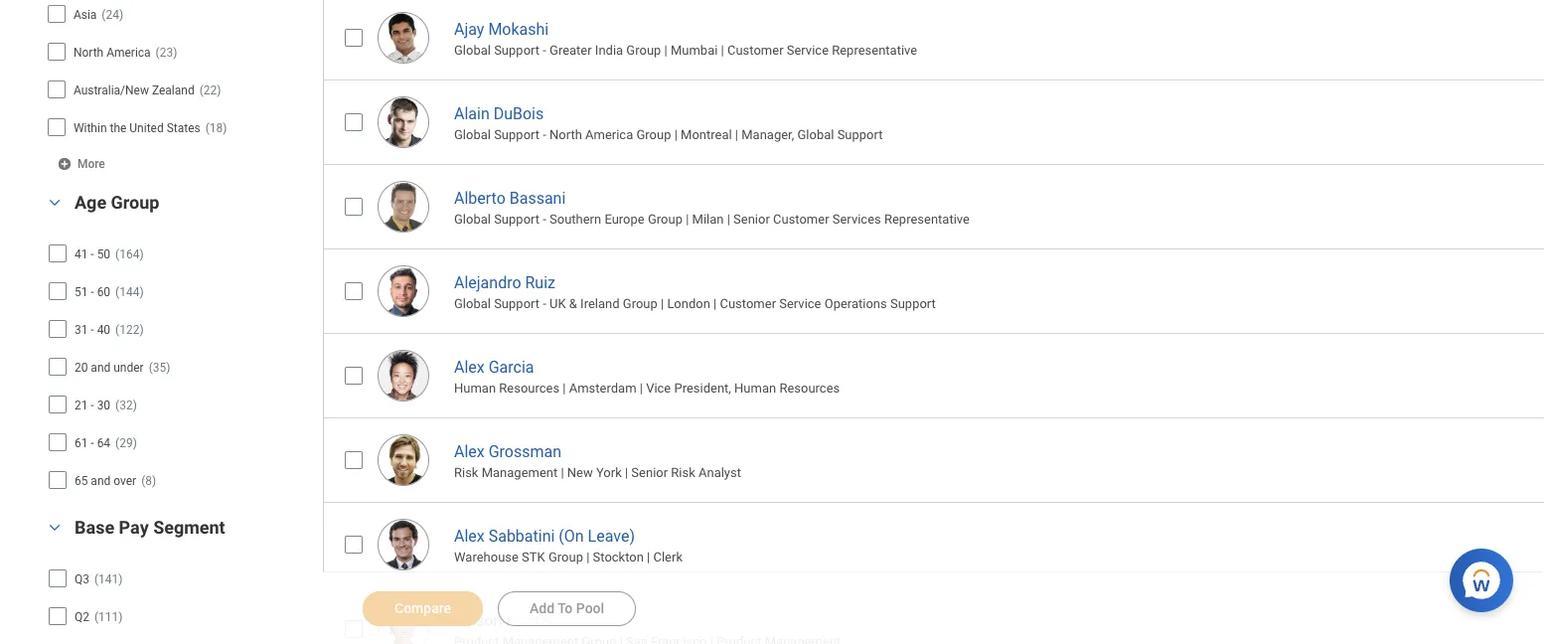 Task type: locate. For each thing, give the bounding box(es) containing it.
global down alejandro
[[454, 296, 491, 311]]

support down alejandro ruiz at top
[[494, 296, 540, 311]]

age
[[75, 192, 106, 213]]

group down (on
[[549, 550, 583, 565]]

64
[[97, 436, 110, 450]]

group inside alex sabbatini (on leave) "list item"
[[549, 550, 583, 565]]

group inside the "alain dubois" list item
[[637, 127, 671, 142]]

resources down garcia
[[499, 381, 560, 396]]

customer left the services
[[773, 212, 830, 227]]

operations
[[825, 296, 887, 311]]

york
[[596, 465, 622, 480]]

allison hunter list item
[[323, 587, 1546, 644]]

representative inside alberto bassani list item
[[885, 212, 970, 227]]

representative
[[832, 43, 918, 58], [885, 212, 970, 227]]

alex
[[454, 358, 485, 377], [454, 443, 485, 461], [454, 527, 485, 546]]

group inside group
[[111, 192, 160, 213]]

leave)
[[588, 527, 635, 546]]

| left "new"
[[561, 465, 564, 480]]

| left stockton
[[587, 550, 590, 565]]

and right 20 at the left of the page
[[91, 361, 111, 375]]

alex left garcia
[[454, 358, 485, 377]]

ajay mokashi link
[[454, 16, 549, 39]]

1 alex from the top
[[454, 358, 485, 377]]

group right europe
[[648, 212, 683, 227]]

41 - 50
[[74, 248, 110, 262]]

0 horizontal spatial senior
[[632, 465, 668, 480]]

alex up warehouse
[[454, 527, 485, 546]]

ajay
[[454, 20, 485, 39]]

group right ireland at the left top of the page
[[623, 296, 658, 311]]

human
[[454, 381, 496, 396], [735, 381, 777, 396]]

service inside alejandro ruiz list item
[[780, 296, 822, 311]]

stk
[[522, 550, 545, 565]]

alex inside 'list item'
[[454, 443, 485, 461]]

service up manager,
[[787, 43, 829, 58]]

risk
[[454, 465, 479, 480], [671, 465, 696, 480]]

alberto bassani list item
[[323, 164, 1546, 249]]

| left montreal
[[675, 127, 678, 142]]

(24)
[[102, 8, 123, 22]]

human right the president,
[[735, 381, 777, 396]]

0 horizontal spatial human
[[454, 381, 496, 396]]

1 vertical spatial representative
[[885, 212, 970, 227]]

| left vice
[[640, 381, 643, 396]]

the
[[110, 121, 127, 135]]

(35)
[[149, 361, 170, 375]]

senior right milan
[[734, 212, 770, 227]]

ajay mokashi list item
[[323, 0, 1546, 80]]

2 and from the top
[[91, 474, 111, 488]]

1 vertical spatial north
[[550, 127, 582, 142]]

senior inside alex grossman 'list item'
[[632, 465, 668, 480]]

representative right the services
[[885, 212, 970, 227]]

alain dubois link
[[454, 101, 544, 123]]

customer right london
[[720, 296, 776, 311]]

2 vertical spatial customer
[[720, 296, 776, 311]]

40
[[97, 323, 110, 337]]

senior inside alberto bassani list item
[[734, 212, 770, 227]]

mokashi
[[488, 20, 549, 39]]

customer inside alberto bassani list item
[[773, 212, 830, 227]]

customer for ruiz
[[720, 296, 776, 311]]

group
[[627, 43, 661, 58], [637, 127, 671, 142], [111, 192, 160, 213], [648, 212, 683, 227], [623, 296, 658, 311], [549, 550, 583, 565]]

0 vertical spatial america
[[106, 46, 151, 60]]

alex sabbatini (on leave) link
[[454, 523, 635, 546]]

alex inside 'link'
[[454, 527, 485, 546]]

(23)
[[156, 46, 177, 60]]

warehouse stk group   |   stockton   |   clerk
[[454, 550, 683, 565]]

group right the india
[[627, 43, 661, 58]]

1 horizontal spatial risk
[[671, 465, 696, 480]]

and right 65
[[91, 474, 111, 488]]

1 and from the top
[[91, 361, 111, 375]]

age group
[[75, 192, 160, 213]]

risk left analyst
[[671, 465, 696, 480]]

61 - 64
[[74, 436, 110, 450]]

group right age
[[111, 192, 160, 213]]

- down the 'dubois'
[[543, 127, 547, 142]]

(29)
[[115, 436, 137, 450]]

1 vertical spatial alex
[[454, 443, 485, 461]]

segment
[[153, 517, 225, 538]]

support down alberto bassani
[[494, 212, 540, 227]]

global inside alejandro ruiz list item
[[454, 296, 491, 311]]

grossman
[[489, 443, 562, 461]]

- right 21 in the left bottom of the page
[[91, 399, 94, 413]]

2 vertical spatial alex
[[454, 527, 485, 546]]

representative up the "alain dubois" list item at top
[[832, 43, 918, 58]]

support inside ajay mokashi list item
[[494, 43, 540, 58]]

global for alain dubois
[[454, 127, 491, 142]]

alex for alex sabbatini (on leave)
[[454, 527, 485, 546]]

customer
[[728, 43, 784, 58], [773, 212, 830, 227], [720, 296, 776, 311]]

chevron down image
[[43, 196, 67, 210]]

global inside alberto bassani list item
[[454, 212, 491, 227]]

1 horizontal spatial america
[[586, 127, 633, 142]]

risk down alex grossman
[[454, 465, 479, 480]]

support for dubois
[[494, 127, 540, 142]]

north up bassani
[[550, 127, 582, 142]]

(22)
[[200, 84, 221, 98]]

australia/new
[[73, 84, 149, 98]]

(32)
[[115, 399, 137, 413]]

0 vertical spatial customer
[[728, 43, 784, 58]]

more
[[77, 157, 105, 171]]

1 human from the left
[[454, 381, 496, 396]]

| right york
[[625, 465, 628, 480]]

support right operations
[[891, 296, 936, 311]]

1 vertical spatial america
[[586, 127, 633, 142]]

- right 51
[[91, 285, 94, 299]]

base
[[75, 517, 114, 538]]

customer inside ajay mokashi list item
[[728, 43, 784, 58]]

base pay segment tree
[[48, 562, 289, 644]]

0 horizontal spatial risk
[[454, 465, 479, 480]]

| left london
[[661, 296, 664, 311]]

human down alex garcia
[[454, 381, 496, 396]]

| left milan
[[686, 212, 689, 227]]

group inside alejandro ruiz list item
[[623, 296, 658, 311]]

north down asia
[[73, 46, 104, 60]]

(141)
[[94, 573, 123, 587]]

representative inside ajay mokashi list item
[[832, 43, 918, 58]]

europe
[[605, 212, 645, 227]]

hunter
[[506, 612, 554, 630]]

uk
[[550, 296, 566, 311]]

1 horizontal spatial senior
[[734, 212, 770, 227]]

alejandro ruiz list item
[[323, 249, 1546, 333]]

support inside alberto bassani list item
[[494, 212, 540, 227]]

50
[[97, 248, 110, 262]]

america down the india
[[586, 127, 633, 142]]

- left uk
[[543, 296, 547, 311]]

group left montreal
[[637, 127, 671, 142]]

global down ajay
[[454, 43, 491, 58]]

0 vertical spatial senior
[[734, 212, 770, 227]]

support down mokashi
[[494, 43, 540, 58]]

base pay segment group
[[36, 516, 313, 644]]

senior
[[734, 212, 770, 227], [632, 465, 668, 480]]

london
[[667, 296, 711, 311]]

| left mumbai
[[665, 43, 668, 58]]

0 horizontal spatial america
[[106, 46, 151, 60]]

vice
[[646, 381, 671, 396]]

65 and over
[[74, 474, 136, 488]]

resources down operations
[[780, 381, 840, 396]]

australia/new zealand
[[73, 84, 195, 98]]

- left greater
[[543, 43, 547, 58]]

3 alex from the top
[[454, 527, 485, 546]]

1 horizontal spatial north
[[550, 127, 582, 142]]

| left the amsterdam
[[563, 381, 566, 396]]

1 vertical spatial service
[[780, 296, 822, 311]]

0 vertical spatial service
[[787, 43, 829, 58]]

alain
[[454, 105, 490, 123]]

0 vertical spatial alex
[[454, 358, 485, 377]]

- down bassani
[[543, 212, 547, 227]]

1 vertical spatial and
[[91, 474, 111, 488]]

0 horizontal spatial resources
[[499, 381, 560, 396]]

tree
[[47, 0, 306, 144]]

age group tree
[[48, 237, 289, 497]]

- right 61
[[91, 436, 94, 450]]

alex for alex grossman
[[454, 443, 485, 461]]

global right manager,
[[798, 127, 834, 142]]

1 horizontal spatial resources
[[780, 381, 840, 396]]

service left operations
[[780, 296, 822, 311]]

global support - uk & ireland group   |   london   |   customer service operations support
[[454, 296, 936, 311]]

manager,
[[742, 127, 795, 142]]

alex inside list item
[[454, 358, 485, 377]]

- inside alejandro ruiz list item
[[543, 296, 547, 311]]

support down the 'dubois'
[[494, 127, 540, 142]]

0 horizontal spatial north
[[73, 46, 104, 60]]

(111)
[[94, 610, 123, 624]]

1 resources from the left
[[499, 381, 560, 396]]

support
[[494, 43, 540, 58], [494, 127, 540, 142], [838, 127, 883, 142], [494, 212, 540, 227], [494, 296, 540, 311], [891, 296, 936, 311]]

-
[[543, 43, 547, 58], [543, 127, 547, 142], [543, 212, 547, 227], [91, 248, 94, 262], [91, 285, 94, 299], [543, 296, 547, 311], [91, 323, 94, 337], [91, 399, 94, 413], [91, 436, 94, 450]]

- inside the "alain dubois" list item
[[543, 127, 547, 142]]

1 horizontal spatial human
[[735, 381, 777, 396]]

global
[[454, 43, 491, 58], [454, 127, 491, 142], [798, 127, 834, 142], [454, 212, 491, 227], [454, 296, 491, 311]]

(18)
[[205, 121, 227, 135]]

service inside ajay mokashi list item
[[787, 43, 829, 58]]

president,
[[674, 381, 732, 396]]

and
[[91, 361, 111, 375], [91, 474, 111, 488]]

customer right mumbai
[[728, 43, 784, 58]]

global support - greater india group   |   mumbai   |   customer service representative
[[454, 43, 918, 58]]

0 vertical spatial and
[[91, 361, 111, 375]]

customer for bassani
[[773, 212, 830, 227]]

1 vertical spatial customer
[[773, 212, 830, 227]]

51
[[74, 285, 88, 299]]

global down alberto
[[454, 212, 491, 227]]

alex grossman list item
[[323, 418, 1546, 502]]

alex up management
[[454, 443, 485, 461]]

1 vertical spatial senior
[[632, 465, 668, 480]]

global for ajay mokashi
[[454, 43, 491, 58]]

global for alberto bassani
[[454, 212, 491, 227]]

21
[[74, 399, 88, 413]]

global inside ajay mokashi list item
[[454, 43, 491, 58]]

mumbai
[[671, 43, 718, 58]]

tree containing asia
[[47, 0, 306, 144]]

0 vertical spatial representative
[[832, 43, 918, 58]]

customer inside alejandro ruiz list item
[[720, 296, 776, 311]]

alex garcia list item
[[323, 333, 1546, 418]]

america left the (23)
[[106, 46, 151, 60]]

2 alex from the top
[[454, 443, 485, 461]]

resources
[[499, 381, 560, 396], [780, 381, 840, 396]]

asia
[[73, 8, 97, 22]]

| left clerk
[[647, 550, 650, 565]]

pay
[[119, 517, 149, 538]]

global down alain
[[454, 127, 491, 142]]

30
[[97, 399, 110, 413]]

allison hunter link
[[454, 608, 554, 630]]

senior right york
[[632, 465, 668, 480]]



Task type: describe. For each thing, give the bounding box(es) containing it.
65
[[74, 474, 88, 488]]

20 and under
[[74, 361, 144, 375]]

sabbatini
[[489, 527, 555, 546]]

within
[[73, 121, 107, 135]]

clerk
[[654, 550, 683, 565]]

alain dubois
[[454, 105, 544, 123]]

support up the services
[[838, 127, 883, 142]]

and for over
[[91, 474, 111, 488]]

greater
[[550, 43, 592, 58]]

1 risk from the left
[[454, 465, 479, 480]]

allison
[[454, 612, 502, 630]]

(on
[[559, 527, 584, 546]]

age group button
[[75, 192, 160, 213]]

| right montreal
[[735, 127, 739, 142]]

alex sabbatini (on leave) list item
[[323, 502, 1546, 587]]

america inside the "alain dubois" list item
[[586, 127, 633, 142]]

alain dubois list item
[[323, 80, 1546, 164]]

support for ruiz
[[494, 296, 540, 311]]

| right mumbai
[[721, 43, 724, 58]]

| right milan
[[727, 212, 730, 227]]

ruiz
[[525, 274, 556, 292]]

management
[[482, 465, 558, 480]]

60
[[97, 285, 110, 299]]

global support - southern europe group   |   milan   |   senior customer services representative
[[454, 212, 970, 227]]

(164)
[[115, 248, 144, 262]]

- right the 31
[[91, 323, 94, 337]]

2 resources from the left
[[780, 381, 840, 396]]

20
[[74, 361, 88, 375]]

base pay segment
[[75, 517, 225, 538]]

alex grossman
[[454, 443, 562, 461]]

- right 41 in the top left of the page
[[91, 248, 94, 262]]

ireland
[[581, 296, 620, 311]]

21 - 30
[[74, 399, 110, 413]]

(144)
[[115, 285, 144, 299]]

- inside alberto bassani list item
[[543, 212, 547, 227]]

| right london
[[714, 296, 717, 311]]

southern
[[550, 212, 602, 227]]

alberto bassani link
[[454, 185, 566, 208]]

amsterdam
[[569, 381, 637, 396]]

31
[[74, 323, 88, 337]]

base pay segment button
[[75, 517, 225, 538]]

stockton
[[593, 550, 644, 565]]

montreal
[[681, 127, 732, 142]]

age group group
[[36, 191, 313, 501]]

61
[[74, 436, 88, 450]]

new
[[567, 465, 593, 480]]

dubois
[[494, 105, 544, 123]]

chevron down image
[[43, 521, 67, 535]]

2 risk from the left
[[671, 465, 696, 480]]

milan
[[692, 212, 724, 227]]

human resources   |   amsterdam   |   vice president, human resources
[[454, 381, 840, 396]]

states
[[167, 121, 200, 135]]

alex garcia
[[454, 358, 534, 377]]

&
[[569, 296, 577, 311]]

garcia
[[489, 358, 534, 377]]

51 - 60
[[74, 285, 110, 299]]

41
[[74, 248, 88, 262]]

bassani
[[510, 189, 566, 208]]

alejandro ruiz link
[[454, 270, 556, 292]]

global for alejandro ruiz
[[454, 296, 491, 311]]

services
[[833, 212, 881, 227]]

group inside ajay mokashi list item
[[627, 43, 661, 58]]

0 vertical spatial north
[[73, 46, 104, 60]]

over
[[114, 474, 136, 488]]

india
[[595, 43, 623, 58]]

global support - north america group   |   montreal   |   manager, global support
[[454, 127, 883, 142]]

q3
[[74, 573, 89, 587]]

group inside alberto bassani list item
[[648, 212, 683, 227]]

north inside the "alain dubois" list item
[[550, 127, 582, 142]]

alejandro ruiz
[[454, 274, 556, 292]]

within the united states
[[73, 121, 200, 135]]

(122)
[[115, 323, 144, 337]]

ajay mokashi
[[454, 20, 549, 39]]

alberto bassani
[[454, 189, 566, 208]]

q2
[[74, 610, 89, 624]]

allison hunter
[[454, 612, 554, 630]]

2 human from the left
[[735, 381, 777, 396]]

alex grossman link
[[454, 439, 562, 461]]

- inside ajay mokashi list item
[[543, 43, 547, 58]]

warehouse
[[454, 550, 519, 565]]

analyst
[[699, 465, 742, 480]]

alberto
[[454, 189, 506, 208]]

alex for alex garcia
[[454, 358, 485, 377]]

support for bassani
[[494, 212, 540, 227]]

support for mokashi
[[494, 43, 540, 58]]

under
[[114, 361, 144, 375]]

alex sabbatini (on leave)
[[454, 527, 635, 546]]

zealand
[[152, 84, 195, 98]]

alex garcia link
[[454, 354, 534, 377]]

and for under
[[91, 361, 111, 375]]

more button
[[57, 155, 107, 172]]

31 - 40
[[74, 323, 110, 337]]



Task type: vqa. For each thing, say whether or not it's contained in the screenshot.


